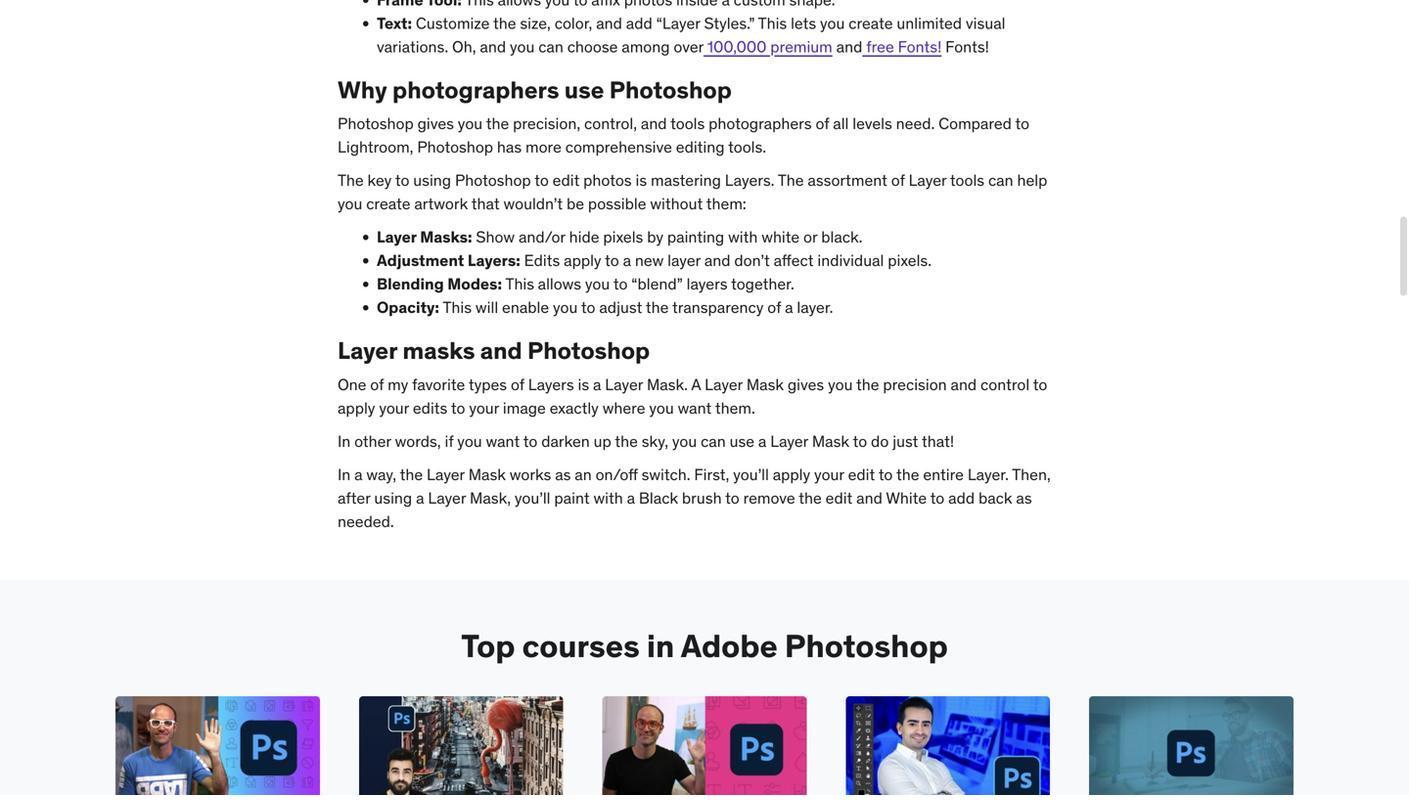 Task type: vqa. For each thing, say whether or not it's contained in the screenshot.
'7 Lightroom Presets That Will Cut Your Workflow by Up To 50%'
no



Task type: locate. For each thing, give the bounding box(es) containing it.
1 vertical spatial with
[[593, 488, 623, 508]]

using
[[413, 170, 451, 191], [374, 488, 412, 508]]

if
[[445, 432, 454, 452]]

one
[[338, 375, 366, 395]]

words,
[[395, 432, 441, 452]]

the right way,
[[400, 465, 423, 485]]

1 horizontal spatial use
[[730, 432, 755, 452]]

1 vertical spatial photographers
[[709, 114, 812, 134]]

edit inside the key to using photoshop to edit photos is mastering layers. the assortment of layer tools can help you create artwork that wouldn't be possible without them:
[[553, 170, 580, 191]]

of right "assortment"
[[891, 170, 905, 191]]

can
[[538, 37, 564, 57], [988, 170, 1013, 191], [701, 432, 726, 452]]

tools down compared
[[950, 170, 985, 191]]

layer down need.
[[909, 170, 947, 191]]

0 vertical spatial create
[[849, 13, 893, 33]]

key
[[368, 170, 392, 191]]

apply down hide
[[564, 251, 601, 271]]

0 horizontal spatial is
[[578, 375, 589, 395]]

1 vertical spatial in
[[338, 465, 351, 485]]

in up 'after'
[[338, 465, 351, 485]]

layer masks and photoshop one of my favorite types of layers is a layer mask. a layer mask gives you the precision and control to apply your edits to your image exactly where you want them.
[[338, 336, 1047, 418]]

create down key
[[366, 194, 411, 214]]

1 vertical spatial use
[[730, 432, 755, 452]]

can inside customize the size, color, and add "layer styles." this lets you create unlimited visual variations. oh, and you can choose among over
[[538, 37, 564, 57]]

that
[[471, 194, 500, 214]]

with down on/off
[[593, 488, 623, 508]]

1 horizontal spatial tools
[[950, 170, 985, 191]]

layer left the mask,
[[428, 488, 466, 508]]

0 vertical spatial edit
[[553, 170, 580, 191]]

1 vertical spatial can
[[988, 170, 1013, 191]]

2 the from the left
[[778, 170, 804, 191]]

in other words, if you want to darken up the sky, you can use a layer mask to do just that!
[[338, 432, 958, 452]]

lets
[[791, 13, 816, 33]]

0 horizontal spatial this
[[443, 298, 472, 318]]

to down entire
[[930, 488, 945, 508]]

the up has
[[486, 114, 509, 134]]

mastering
[[651, 170, 721, 191]]

1 vertical spatial mask
[[812, 432, 849, 452]]

photographers down oh,
[[392, 75, 559, 105]]

sky,
[[642, 432, 668, 452]]

2 vertical spatial can
[[701, 432, 726, 452]]

0 horizontal spatial the
[[338, 170, 364, 191]]

1 vertical spatial this
[[505, 274, 534, 294]]

is up exactly
[[578, 375, 589, 395]]

0 horizontal spatial you'll
[[515, 488, 550, 508]]

artwork
[[414, 194, 468, 214]]

of down together.
[[768, 298, 781, 318]]

layer
[[909, 170, 947, 191], [377, 227, 417, 247], [338, 336, 397, 366], [605, 375, 643, 395], [705, 375, 743, 395], [770, 432, 808, 452], [427, 465, 465, 485], [428, 488, 466, 508]]

fonts! down 'unlimited'
[[898, 37, 942, 57]]

1 horizontal spatial photographers
[[709, 114, 812, 134]]

and left the white
[[856, 488, 883, 508]]

the down the "blend"
[[646, 298, 669, 318]]

choose
[[567, 37, 618, 57]]

to down pixels
[[605, 251, 619, 271]]

need.
[[896, 114, 935, 134]]

the left key
[[338, 170, 364, 191]]

favorite
[[412, 375, 465, 395]]

using down way,
[[374, 488, 412, 508]]

without
[[650, 194, 703, 214]]

1 vertical spatial edit
[[848, 465, 875, 485]]

create inside the key to using photoshop to edit photos is mastering layers. the assortment of layer tools can help you create artwork that wouldn't be possible without them:
[[366, 194, 411, 214]]

0 vertical spatial apply
[[564, 251, 601, 271]]

is
[[636, 170, 647, 191], [578, 375, 589, 395]]

using inside the key to using photoshop to edit photos is mastering layers. the assortment of layer tools can help you create artwork that wouldn't be possible without them:
[[413, 170, 451, 191]]

mask inside in a way, the layer mask works as an on/off switch. first, you'll apply your edit to the entire layer. then, after using a layer mask, you'll paint with a black brush to remove the edit and white to add back as needed.
[[468, 465, 506, 485]]

1 vertical spatial using
[[374, 488, 412, 508]]

can down the size,
[[538, 37, 564, 57]]

1 horizontal spatial you'll
[[733, 465, 769, 485]]

text:
[[377, 13, 412, 33]]

1 vertical spatial add
[[948, 488, 975, 508]]

0 vertical spatial using
[[413, 170, 451, 191]]

of left my
[[370, 375, 384, 395]]

0 horizontal spatial tools
[[670, 114, 705, 134]]

and up "types"
[[480, 336, 522, 366]]

photoshop
[[609, 75, 732, 105], [338, 114, 414, 134], [417, 137, 493, 157], [455, 170, 531, 191], [528, 336, 650, 366], [785, 627, 948, 666]]

add up the among
[[626, 13, 652, 33]]

1 in from the top
[[338, 432, 351, 452]]

of up image
[[511, 375, 524, 395]]

and left free at the right top of page
[[836, 37, 862, 57]]

2 vertical spatial edit
[[826, 488, 853, 508]]

with inside in a way, the layer mask works as an on/off switch. first, you'll apply your edit to the entire layer. then, after using a layer mask, you'll paint with a black brush to remove the edit and white to add back as needed.
[[593, 488, 623, 508]]

1 vertical spatial gives
[[788, 375, 824, 395]]

1 horizontal spatial is
[[636, 170, 647, 191]]

variations.
[[377, 37, 448, 57]]

want
[[678, 398, 712, 418], [486, 432, 520, 452]]

0 horizontal spatial fonts!
[[898, 37, 942, 57]]

is up possible
[[636, 170, 647, 191]]

you down the lightroom,
[[338, 194, 362, 214]]

with
[[728, 227, 758, 247], [593, 488, 623, 508]]

2 horizontal spatial your
[[814, 465, 844, 485]]

gives up artwork
[[417, 114, 454, 134]]

a
[[691, 375, 701, 395]]

0 vertical spatial you'll
[[733, 465, 769, 485]]

1 horizontal spatial want
[[678, 398, 712, 418]]

apply inside in a way, the layer mask works as an on/off switch. first, you'll apply your edit to the entire layer. then, after using a layer mask, you'll paint with a black brush to remove the edit and white to add back as needed.
[[773, 465, 810, 485]]

1 horizontal spatial with
[[728, 227, 758, 247]]

to right compared
[[1015, 114, 1030, 134]]

you
[[820, 13, 845, 33], [510, 37, 535, 57], [458, 114, 483, 134], [338, 194, 362, 214], [585, 274, 610, 294], [553, 298, 578, 318], [828, 375, 853, 395], [649, 398, 674, 418], [457, 432, 482, 452], [672, 432, 697, 452]]

create inside customize the size, color, and add "layer styles." this lets you create unlimited visual variations. oh, and you can choose among over
[[849, 13, 893, 33]]

painting
[[667, 227, 724, 247]]

the
[[493, 13, 516, 33], [486, 114, 509, 134], [646, 298, 669, 318], [856, 375, 879, 395], [615, 432, 638, 452], [400, 465, 423, 485], [896, 465, 919, 485], [799, 488, 822, 508]]

layer down if
[[427, 465, 465, 485]]

free fonts! link
[[862, 37, 942, 57]]

tools up editing
[[670, 114, 705, 134]]

2 horizontal spatial apply
[[773, 465, 810, 485]]

want inside 'layer masks and photoshop one of my favorite types of layers is a layer mask. a layer mask gives you the precision and control to apply your edits to your image exactly where you want them.'
[[678, 398, 712, 418]]

0 vertical spatial want
[[678, 398, 712, 418]]

0 vertical spatial as
[[555, 465, 571, 485]]

1 horizontal spatial mask
[[747, 375, 784, 395]]

edit up 'be'
[[553, 170, 580, 191]]

then,
[[1012, 465, 1051, 485]]

2 horizontal spatial can
[[988, 170, 1013, 191]]

the left the size,
[[493, 13, 516, 33]]

mask,
[[470, 488, 511, 508]]

2 vertical spatial mask
[[468, 465, 506, 485]]

can left 'help'
[[988, 170, 1013, 191]]

edit
[[553, 170, 580, 191], [848, 465, 875, 485], [826, 488, 853, 508]]

this down modes: in the left top of the page
[[443, 298, 472, 318]]

unlimited
[[897, 13, 962, 33]]

brush
[[682, 488, 722, 508]]

0 horizontal spatial using
[[374, 488, 412, 508]]

layer up adjustment
[[377, 227, 417, 247]]

1 horizontal spatial gives
[[788, 375, 824, 395]]

masks:
[[420, 227, 472, 247]]

1 vertical spatial apply
[[338, 398, 375, 418]]

apply down one
[[338, 398, 375, 418]]

why
[[338, 75, 387, 105]]

styles."
[[704, 13, 755, 33]]

you left precision
[[828, 375, 853, 395]]

layers
[[687, 274, 728, 294]]

0 horizontal spatial can
[[538, 37, 564, 57]]

edit down do
[[848, 465, 875, 485]]

you down the size,
[[510, 37, 535, 57]]

0 horizontal spatial create
[[366, 194, 411, 214]]

gives
[[417, 114, 454, 134], [788, 375, 824, 395]]

photographers
[[392, 75, 559, 105], [709, 114, 812, 134]]

after
[[338, 488, 370, 508]]

customize the size, color, and add "layer styles." this lets you create unlimited visual variations. oh, and you can choose among over
[[377, 13, 1006, 57]]

1 vertical spatial you'll
[[515, 488, 550, 508]]

just
[[893, 432, 918, 452]]

and inside in a way, the layer mask works as an on/off switch. first, you'll apply your edit to the entire layer. then, after using a layer mask, you'll paint with a black brush to remove the edit and white to add back as needed.
[[856, 488, 883, 508]]

remove
[[743, 488, 795, 508]]

add
[[626, 13, 652, 33], [948, 488, 975, 508]]

the right layers.
[[778, 170, 804, 191]]

1 vertical spatial tools
[[950, 170, 985, 191]]

gives down layer.
[[788, 375, 824, 395]]

edit left the white
[[826, 488, 853, 508]]

0 vertical spatial mask
[[747, 375, 784, 395]]

0 horizontal spatial mask
[[468, 465, 506, 485]]

white
[[886, 488, 927, 508]]

this
[[758, 13, 787, 33], [505, 274, 534, 294], [443, 298, 472, 318]]

0 vertical spatial with
[[728, 227, 758, 247]]

other
[[354, 432, 391, 452]]

use inside the 'why photographers use photoshop photoshop gives you the precision, control, and tools photographers of all levels need. compared to lightroom, photoshop has more comprehensive editing tools.'
[[564, 75, 604, 105]]

mask inside 'layer masks and photoshop one of my favorite types of layers is a layer mask. a layer mask gives you the precision and control to apply your edits to your image exactly where you want them.'
[[747, 375, 784, 395]]

you'll
[[733, 465, 769, 485], [515, 488, 550, 508]]

the
[[338, 170, 364, 191], [778, 170, 804, 191]]

way,
[[366, 465, 396, 485]]

to right control
[[1033, 375, 1047, 395]]

use up control,
[[564, 75, 604, 105]]

want down a
[[678, 398, 712, 418]]

in left other
[[338, 432, 351, 452]]

0 horizontal spatial apply
[[338, 398, 375, 418]]

pixels.
[[888, 251, 932, 271]]

1 vertical spatial want
[[486, 432, 520, 452]]

0 vertical spatial gives
[[417, 114, 454, 134]]

tools.
[[728, 137, 766, 157]]

use
[[564, 75, 604, 105], [730, 432, 755, 452]]

1 horizontal spatial the
[[778, 170, 804, 191]]

1 vertical spatial create
[[366, 194, 411, 214]]

0 horizontal spatial gives
[[417, 114, 454, 134]]

1 horizontal spatial using
[[413, 170, 451, 191]]

0 vertical spatial tools
[[670, 114, 705, 134]]

create
[[849, 13, 893, 33], [366, 194, 411, 214]]

create up free at the right top of page
[[849, 13, 893, 33]]

2 vertical spatial apply
[[773, 465, 810, 485]]

2 in from the top
[[338, 465, 351, 485]]

and/or
[[519, 227, 565, 247]]

photos
[[583, 170, 632, 191]]

and inside layer masks: show and/or hide pixels by painting with white or black. adjustment layers: edits apply to a new layer and don't affect individual pixels. blending modes: this allows you to "blend" layers together. opacity: this will enable you to adjust the transparency of a layer.
[[704, 251, 731, 271]]

0 horizontal spatial add
[[626, 13, 652, 33]]

free
[[866, 37, 894, 57]]

mask left do
[[812, 432, 849, 452]]

and up "layers"
[[704, 251, 731, 271]]

1 horizontal spatial as
[[1016, 488, 1032, 508]]

in for in a way, the layer mask works as an on/off switch. first, you'll apply your edit to the entire layer. then, after using a layer mask, you'll paint with a black brush to remove the edit and white to add back as needed.
[[338, 465, 351, 485]]

0 vertical spatial add
[[626, 13, 652, 33]]

photoshop inside the key to using photoshop to edit photos is mastering layers. the assortment of layer tools can help you create artwork that wouldn't be possible without them:
[[455, 170, 531, 191]]

you inside the key to using photoshop to edit photos is mastering layers. the assortment of layer tools can help you create artwork that wouldn't be possible without them:
[[338, 194, 362, 214]]

to right key
[[395, 170, 409, 191]]

to inside the 'why photographers use photoshop photoshop gives you the precision, control, and tools photographers of all levels need. compared to lightroom, photoshop has more comprehensive editing tools.'
[[1015, 114, 1030, 134]]

layer masks: show and/or hide pixels by painting with white or black. adjustment layers: edits apply to a new layer and don't affect individual pixels. blending modes: this allows you to "blend" layers together. opacity: this will enable you to adjust the transparency of a layer.
[[377, 227, 932, 318]]

0 vertical spatial in
[[338, 432, 351, 452]]

to
[[1015, 114, 1030, 134], [395, 170, 409, 191], [535, 170, 549, 191], [605, 251, 619, 271], [613, 274, 628, 294], [581, 298, 595, 318], [1033, 375, 1047, 395], [451, 398, 465, 418], [523, 432, 538, 452], [853, 432, 867, 452], [879, 465, 893, 485], [725, 488, 740, 508], [930, 488, 945, 508]]

layer inside layer masks: show and/or hide pixels by painting with white or black. adjustment layers: edits apply to a new layer and don't affect individual pixels. blending modes: this allows you to "blend" layers together. opacity: this will enable you to adjust the transparency of a layer.
[[377, 227, 417, 247]]

to right edits
[[451, 398, 465, 418]]

and inside the 'why photographers use photoshop photoshop gives you the precision, control, and tools photographers of all levels need. compared to lightroom, photoshop has more comprehensive editing tools.'
[[641, 114, 667, 134]]

this up enable
[[505, 274, 534, 294]]

2 horizontal spatial this
[[758, 13, 787, 33]]

layers:
[[468, 251, 520, 271]]

and left control
[[951, 375, 977, 395]]

1 horizontal spatial fonts!
[[945, 37, 989, 57]]

mask up them.
[[747, 375, 784, 395]]

layer up one
[[338, 336, 397, 366]]

of left all
[[816, 114, 829, 134]]

as down then,
[[1016, 488, 1032, 508]]

1 horizontal spatial apply
[[564, 251, 601, 271]]

tools inside the 'why photographers use photoshop photoshop gives you the precision, control, and tools photographers of all levels need. compared to lightroom, photoshop has more comprehensive editing tools.'
[[670, 114, 705, 134]]

can inside the key to using photoshop to edit photos is mastering layers. the assortment of layer tools can help you create artwork that wouldn't be possible without them:
[[988, 170, 1013, 191]]

this up 100,000 premium link
[[758, 13, 787, 33]]

with up don't
[[728, 227, 758, 247]]

0 vertical spatial use
[[564, 75, 604, 105]]

using inside in a way, the layer mask works as an on/off switch. first, you'll apply your edit to the entire layer. then, after using a layer mask, you'll paint with a black brush to remove the edit and white to add back as needed.
[[374, 488, 412, 508]]

do
[[871, 432, 889, 452]]

you left the precision,
[[458, 114, 483, 134]]

1 horizontal spatial create
[[849, 13, 893, 33]]

mask up the mask,
[[468, 465, 506, 485]]

the inside layer masks: show and/or hide pixels by painting with white or black. adjustment layers: edits apply to a new layer and don't affect individual pixels. blending modes: this allows you to "blend" layers together. opacity: this will enable you to adjust the transparency of a layer.
[[646, 298, 669, 318]]

affect
[[774, 251, 814, 271]]

apply up remove
[[773, 465, 810, 485]]

in inside in a way, the layer mask works as an on/off switch. first, you'll apply your edit to the entire layer. then, after using a layer mask, you'll paint with a black brush to remove the edit and white to add back as needed.
[[338, 465, 351, 485]]

black
[[639, 488, 678, 508]]

0 vertical spatial this
[[758, 13, 787, 33]]

0 horizontal spatial your
[[379, 398, 409, 418]]

2 horizontal spatial mask
[[812, 432, 849, 452]]

add inside customize the size, color, and add "layer styles." this lets you create unlimited visual variations. oh, and you can choose among over
[[626, 13, 652, 33]]

1 horizontal spatial can
[[701, 432, 726, 452]]

fonts! down visual
[[945, 37, 989, 57]]

1 vertical spatial is
[[578, 375, 589, 395]]

layer up remove
[[770, 432, 808, 452]]

want down image
[[486, 432, 520, 452]]

0 vertical spatial is
[[636, 170, 647, 191]]

0 vertical spatial can
[[538, 37, 564, 57]]

0 horizontal spatial with
[[593, 488, 623, 508]]

use down them.
[[730, 432, 755, 452]]

photoshop inside 'layer masks and photoshop one of my favorite types of layers is a layer mask. a layer mask gives you the precision and control to apply your edits to your image exactly where you want them.'
[[528, 336, 650, 366]]

using up artwork
[[413, 170, 451, 191]]

of
[[816, 114, 829, 134], [891, 170, 905, 191], [768, 298, 781, 318], [370, 375, 384, 395], [511, 375, 524, 395]]

white
[[762, 227, 800, 247]]

the inside 'layer masks and photoshop one of my favorite types of layers is a layer mask. a layer mask gives you the precision and control to apply your edits to your image exactly where you want them.'
[[856, 375, 879, 395]]

1 horizontal spatial add
[[948, 488, 975, 508]]

customize
[[416, 13, 490, 33]]

you'll down works
[[515, 488, 550, 508]]

gives inside the 'why photographers use photoshop photoshop gives you the precision, control, and tools photographers of all levels need. compared to lightroom, photoshop has more comprehensive editing tools.'
[[417, 114, 454, 134]]

2 vertical spatial this
[[443, 298, 472, 318]]

can up "first,"
[[701, 432, 726, 452]]

you'll up remove
[[733, 465, 769, 485]]

a down words,
[[416, 488, 424, 508]]

0 horizontal spatial use
[[564, 75, 604, 105]]

is inside 'layer masks and photoshop one of my favorite types of layers is a layer mask. a layer mask gives you the precision and control to apply your edits to your image exactly where you want them.'
[[578, 375, 589, 395]]

the left precision
[[856, 375, 879, 395]]

0 vertical spatial photographers
[[392, 75, 559, 105]]

and up comprehensive
[[641, 114, 667, 134]]

an
[[575, 465, 592, 485]]

editing
[[676, 137, 725, 157]]

a down on/off
[[627, 488, 635, 508]]

a up exactly
[[593, 375, 601, 395]]

to up wouldn't
[[535, 170, 549, 191]]

the inside the 'why photographers use photoshop photoshop gives you the precision, control, and tools photographers of all levels need. compared to lightroom, photoshop has more comprehensive editing tools.'
[[486, 114, 509, 134]]

modes:
[[448, 274, 502, 294]]

photographers up tools.
[[709, 114, 812, 134]]



Task type: describe. For each thing, give the bounding box(es) containing it.
1 the from the left
[[338, 170, 364, 191]]

and right oh,
[[480, 37, 506, 57]]

you right sky,
[[672, 432, 697, 452]]

a left new
[[623, 251, 631, 271]]

layers
[[528, 375, 574, 395]]

in for in other words, if you want to darken up the sky, you can use a layer mask to do just that!
[[338, 432, 351, 452]]

of inside layer masks: show and/or hide pixels by painting with white or black. adjustment layers: edits apply to a new layer and don't affect individual pixels. blending modes: this allows you to "blend" layers together. opacity: this will enable you to adjust the transparency of a layer.
[[768, 298, 781, 318]]

my
[[388, 375, 408, 395]]

the inside customize the size, color, and add "layer styles." this lets you create unlimited visual variations. oh, and you can choose among over
[[493, 13, 516, 33]]

adjust
[[599, 298, 642, 318]]

you right if
[[457, 432, 482, 452]]

premium
[[770, 37, 833, 57]]

your inside in a way, the layer mask works as an on/off switch. first, you'll apply your edit to the entire layer. then, after using a layer mask, you'll paint with a black brush to remove the edit and white to add back as needed.
[[814, 465, 844, 485]]

why photographers use photoshop photoshop gives you the precision, control, and tools photographers of all levels need. compared to lightroom, photoshop has more comprehensive editing tools.
[[338, 75, 1030, 157]]

over
[[674, 37, 704, 57]]

more
[[526, 137, 562, 157]]

individual
[[817, 251, 884, 271]]

that!
[[922, 432, 954, 452]]

comprehensive
[[565, 137, 672, 157]]

visual
[[966, 13, 1006, 33]]

entire
[[923, 465, 964, 485]]

show
[[476, 227, 515, 247]]

up
[[594, 432, 611, 452]]

them:
[[706, 194, 746, 214]]

1 vertical spatial as
[[1016, 488, 1032, 508]]

pixels
[[603, 227, 643, 247]]

0 horizontal spatial photographers
[[392, 75, 559, 105]]

and up choose
[[596, 13, 622, 33]]

to right brush
[[725, 488, 740, 508]]

tools inside the key to using photoshop to edit photos is mastering layers. the assortment of layer tools can help you create artwork that wouldn't be possible without them:
[[950, 170, 985, 191]]

adobe
[[681, 627, 778, 666]]

a up remove
[[758, 432, 767, 452]]

together.
[[731, 274, 794, 294]]

to up works
[[523, 432, 538, 452]]

0 horizontal spatial want
[[486, 432, 520, 452]]

layer up where
[[605, 375, 643, 395]]

1 horizontal spatial this
[[505, 274, 534, 294]]

you up 'adjust'
[[585, 274, 610, 294]]

edits
[[413, 398, 448, 418]]

masks
[[403, 336, 475, 366]]

exactly
[[550, 398, 599, 418]]

100,000 premium link
[[704, 37, 833, 57]]

adjustment
[[377, 251, 464, 271]]

is inside the key to using photoshop to edit photos is mastering layers. the assortment of layer tools can help you create artwork that wouldn't be possible without them:
[[636, 170, 647, 191]]

levels
[[853, 114, 892, 134]]

you down mask.
[[649, 398, 674, 418]]

or
[[803, 227, 817, 247]]

1 horizontal spatial your
[[469, 398, 499, 418]]

0 horizontal spatial as
[[555, 465, 571, 485]]

back
[[979, 488, 1012, 508]]

to left 'adjust'
[[581, 298, 595, 318]]

layer inside the key to using photoshop to edit photos is mastering layers. the assortment of layer tools can help you create artwork that wouldn't be possible without them:
[[909, 170, 947, 191]]

types
[[469, 375, 507, 395]]

lightroom,
[[338, 137, 413, 157]]

apply inside 'layer masks and photoshop one of my favorite types of layers is a layer mask. a layer mask gives you the precision and control to apply your edits to your image exactly where you want them.'
[[338, 398, 375, 418]]

this inside customize the size, color, and add "layer styles." this lets you create unlimited visual variations. oh, and you can choose among over
[[758, 13, 787, 33]]

enable
[[502, 298, 549, 318]]

don't
[[734, 251, 770, 271]]

oh,
[[452, 37, 476, 57]]

in
[[647, 627, 674, 666]]

control
[[981, 375, 1030, 395]]

layer up them.
[[705, 375, 743, 395]]

the right up
[[615, 432, 638, 452]]

among
[[622, 37, 670, 57]]

works
[[510, 465, 551, 485]]

with inside layer masks: show and/or hide pixels by painting with white or black. adjustment layers: edits apply to a new layer and don't affect individual pixels. blending modes: this allows you to "blend" layers together. opacity: this will enable you to adjust the transparency of a layer.
[[728, 227, 758, 247]]

1 fonts! from the left
[[898, 37, 942, 57]]

edits
[[524, 251, 560, 271]]

where
[[603, 398, 645, 418]]

a left layer.
[[785, 298, 793, 318]]

will
[[476, 298, 498, 318]]

paint
[[554, 488, 590, 508]]

layer
[[668, 251, 701, 271]]

to up the white
[[879, 465, 893, 485]]

100,000 premium and free fonts! fonts!
[[704, 37, 989, 57]]

precision
[[883, 375, 947, 395]]

size,
[[520, 13, 551, 33]]

assortment
[[808, 170, 888, 191]]

has
[[497, 137, 522, 157]]

opacity:
[[377, 298, 439, 318]]

control,
[[584, 114, 637, 134]]

wouldn't
[[503, 194, 563, 214]]

the right remove
[[799, 488, 822, 508]]

you inside the 'why photographers use photoshop photoshop gives you the precision, control, and tools photographers of all levels need. compared to lightroom, photoshop has more comprehensive editing tools.'
[[458, 114, 483, 134]]

image
[[503, 398, 546, 418]]

the key to using photoshop to edit photos is mastering layers. the assortment of layer tools can help you create artwork that wouldn't be possible without them:
[[338, 170, 1047, 214]]

darken
[[541, 432, 590, 452]]

them.
[[715, 398, 755, 418]]

2 fonts! from the left
[[945, 37, 989, 57]]

blending
[[377, 274, 444, 294]]

layers.
[[725, 170, 775, 191]]

all
[[833, 114, 849, 134]]

"blend"
[[631, 274, 683, 294]]

compared
[[939, 114, 1012, 134]]

possible
[[588, 194, 646, 214]]

top courses in adobe photoshop
[[461, 627, 948, 666]]

"layer
[[656, 13, 700, 33]]

new
[[635, 251, 664, 271]]

you down allows
[[553, 298, 578, 318]]

help
[[1017, 170, 1047, 191]]

of inside the 'why photographers use photoshop photoshop gives you the precision, control, and tools photographers of all levels need. compared to lightroom, photoshop has more comprehensive editing tools.'
[[816, 114, 829, 134]]

you up 100,000 premium and free fonts! fonts!
[[820, 13, 845, 33]]

hide
[[569, 227, 599, 247]]

the up the white
[[896, 465, 919, 485]]

a left way,
[[354, 465, 363, 485]]

allows
[[538, 274, 581, 294]]

a inside 'layer masks and photoshop one of my favorite types of layers is a layer mask. a layer mask gives you the precision and control to apply your edits to your image exactly where you want them.'
[[593, 375, 601, 395]]

to left do
[[853, 432, 867, 452]]

of inside the key to using photoshop to edit photos is mastering layers. the assortment of layer tools can help you create artwork that wouldn't be possible without them:
[[891, 170, 905, 191]]

on/off
[[596, 465, 638, 485]]

color,
[[555, 13, 592, 33]]

first,
[[694, 465, 729, 485]]

top
[[461, 627, 515, 666]]

gives inside 'layer masks and photoshop one of my favorite types of layers is a layer mask. a layer mask gives you the precision and control to apply your edits to your image exactly where you want them.'
[[788, 375, 824, 395]]

add inside in a way, the layer mask works as an on/off switch. first, you'll apply your edit to the entire layer. then, after using a layer mask, you'll paint with a black brush to remove the edit and white to add back as needed.
[[948, 488, 975, 508]]

transparency
[[672, 298, 764, 318]]

to up 'adjust'
[[613, 274, 628, 294]]

in a way, the layer mask works as an on/off switch. first, you'll apply your edit to the entire layer. then, after using a layer mask, you'll paint with a black brush to remove the edit and white to add back as needed.
[[338, 465, 1051, 532]]

layer.
[[797, 298, 833, 318]]

apply inside layer masks: show and/or hide pixels by painting with white or black. adjustment layers: edits apply to a new layer and don't affect individual pixels. blending modes: this allows you to "blend" layers together. opacity: this will enable you to adjust the transparency of a layer.
[[564, 251, 601, 271]]



